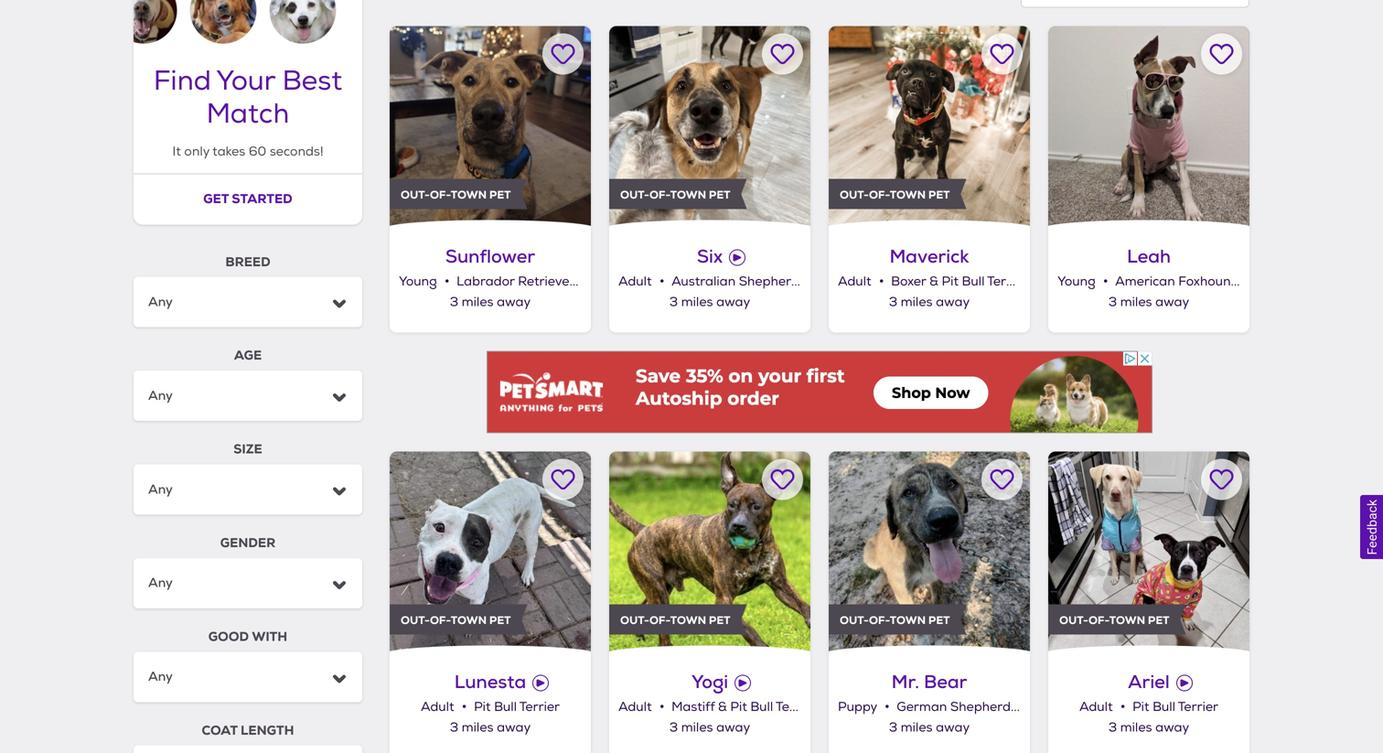 Task type: vqa. For each thing, say whether or not it's contained in the screenshot.


Task type: describe. For each thing, give the bounding box(es) containing it.
miles for sunflower, adoptable dog, young female labrador retriever & plott hound mix, 3 miles away, out-of-town pet. image
[[462, 294, 494, 310]]

town for the lunesta, adoptable dog, adult female pit bull terrier, 3 miles away, has video, out-of-town pet. 'image'
[[451, 613, 487, 628]]

any for good with
[[148, 668, 173, 685]]

labrador retriever & plott hound mix
[[457, 274, 688, 290]]

pet for mr. bear, adoptable dog, puppy male german shepherd dog & catahoula leopard dog mix, 3 miles away, out-of-town pet. image
[[929, 613, 951, 628]]

young for sunflower
[[399, 274, 437, 290]]

sunflower
[[446, 244, 536, 269]]

maverick
[[890, 244, 970, 269]]

3 for mr. bear, adoptable dog, puppy male german shepherd dog & catahoula leopard dog mix, 3 miles away, out-of-town pet. image
[[889, 720, 898, 736]]

town for mr. bear, adoptable dog, puppy male german shepherd dog & catahoula leopard dog mix, 3 miles away, out-of-town pet. image
[[890, 613, 926, 628]]

german shepherd dog & catahoula leopard dog mix
[[897, 699, 1228, 715]]

pit down 'lunesta'
[[474, 699, 491, 715]]

bear
[[924, 670, 968, 694]]

miles for mr. bear, adoptable dog, puppy male german shepherd dog & catahoula leopard dog mix, 3 miles away, out-of-town pet. image
[[901, 720, 933, 736]]

& left the catahoula
[[1043, 699, 1052, 715]]

out-of-town pet for sunflower, adoptable dog, young female labrador retriever & plott hound mix, 3 miles away, out-of-town pet. image
[[401, 188, 511, 202]]

out- for yogi, adoptable dog, adult male mastiff & pit bull terrier mix, 3 miles away, has video, out-of-town pet. image
[[621, 613, 650, 628]]

with
[[252, 628, 288, 645]]

adult for ariel
[[1080, 699, 1113, 715]]

length
[[241, 722, 294, 739]]

out-of-town pet for maverick, adoptable dog, adult male boxer & pit bull terrier mix, 3 miles away, out-of-town pet. image
[[840, 188, 951, 202]]

any button for breed
[[134, 277, 362, 327]]

australian
[[672, 274, 736, 290]]

has video image for six
[[730, 249, 746, 266]]

has video image for yogi
[[735, 675, 752, 692]]

pit down ariel
[[1133, 699, 1150, 715]]

adult for yogi
[[619, 699, 652, 715]]

match
[[207, 97, 290, 131]]

away for ariel, adoptable dog, adult female pit bull terrier, 3 miles away, has video, out-of-town pet. image
[[1156, 720, 1190, 736]]

3 miles away for the lunesta, adoptable dog, adult female pit bull terrier, 3 miles away, has video, out-of-town pet. 'image'
[[450, 720, 531, 736]]

maverick, adoptable dog, adult male boxer & pit bull terrier mix, 3 miles away, out-of-town pet. image
[[829, 26, 1031, 227]]

& right boxer
[[930, 274, 939, 290]]

town for six, adoptable dog, adult male australian shepherd mix, 3 miles away, has video, out-of-town pet. image
[[671, 188, 707, 202]]

of- for mr. bear, adoptable dog, puppy male german shepherd dog & catahoula leopard dog mix, 3 miles away, out-of-town pet. image
[[869, 613, 890, 628]]

3 for yogi, adoptable dog, adult male mastiff & pit bull terrier mix, 3 miles away, has video, out-of-town pet. image
[[670, 720, 678, 736]]

& left plott
[[578, 274, 587, 290]]

any for age
[[148, 387, 173, 404]]

of- for maverick, adoptable dog, adult male boxer & pit bull terrier mix, 3 miles away, out-of-town pet. image
[[869, 188, 890, 202]]

coat length
[[202, 722, 294, 739]]

coat
[[202, 722, 238, 739]]

plott
[[590, 274, 620, 290]]

yogi, adoptable dog, adult male mastiff & pit bull terrier mix, 3 miles away, has video, out-of-town pet. image
[[610, 452, 811, 653]]

six, adoptable dog, adult male australian shepherd mix, 3 miles away, has video, out-of-town pet. image
[[610, 26, 811, 227]]

miles for ariel, adoptable dog, adult female pit bull terrier, 3 miles away, has video, out-of-town pet. image
[[1121, 720, 1153, 736]]

miles for yogi, adoptable dog, adult male mastiff & pit bull terrier mix, 3 miles away, has video, out-of-town pet. image
[[682, 720, 713, 736]]

best
[[282, 64, 342, 98]]

takes
[[212, 144, 246, 160]]

mastiff & pit bull terrier mix
[[672, 699, 840, 715]]

your
[[216, 64, 275, 98]]

pet for maverick, adoptable dog, adult male boxer & pit bull terrier mix, 3 miles away, out-of-town pet. image
[[929, 188, 951, 202]]

of- for the lunesta, adoptable dog, adult female pit bull terrier, 3 miles away, has video, out-of-town pet. 'image'
[[430, 613, 451, 628]]

3 for sunflower, adoptable dog, young female labrador retriever & plott hound mix, 3 miles away, out-of-town pet. image
[[450, 294, 459, 310]]

find
[[154, 64, 211, 98]]

pit right the mastiff at bottom
[[731, 699, 748, 715]]

60
[[249, 144, 267, 160]]

out- for maverick, adoptable dog, adult male boxer & pit bull terrier mix, 3 miles away, out-of-town pet. image
[[840, 188, 869, 202]]

american
[[1116, 274, 1176, 290]]

retriever
[[518, 274, 575, 290]]

3 miles away for leah, adoptable dog, young female american foxhound mix, 3 miles away. image
[[1109, 294, 1190, 310]]

age
[[234, 347, 262, 364]]

out- for mr. bear, adoptable dog, puppy male german shepherd dog & catahoula leopard dog mix, 3 miles away, out-of-town pet. image
[[840, 613, 869, 628]]

boxer
[[892, 274, 927, 290]]

town for maverick, adoptable dog, adult male boxer & pit bull terrier mix, 3 miles away, out-of-town pet. image
[[890, 188, 926, 202]]

miles for maverick, adoptable dog, adult male boxer & pit bull terrier mix, 3 miles away, out-of-town pet. image
[[901, 294, 933, 310]]

six
[[697, 244, 723, 269]]

foxhound
[[1179, 274, 1240, 290]]

pet for ariel, adoptable dog, adult female pit bull terrier, 3 miles away, has video, out-of-town pet. image
[[1149, 613, 1170, 628]]

australian shepherd mix
[[672, 274, 824, 290]]

3 miles away for ariel, adoptable dog, adult female pit bull terrier, 3 miles away, has video, out-of-town pet. image
[[1109, 720, 1190, 736]]

3 miles away for maverick, adoptable dog, adult male boxer & pit bull terrier mix, 3 miles away, out-of-town pet. image
[[889, 294, 970, 310]]

away for sunflower, adoptable dog, young female labrador retriever & plott hound mix, 3 miles away, out-of-town pet. image
[[497, 294, 531, 310]]

ariel, adoptable dog, adult female pit bull terrier, 3 miles away, has video, out-of-town pet. image
[[1049, 452, 1250, 653]]

find your best match
[[154, 64, 342, 131]]

it only takes 60 seconds!
[[172, 144, 324, 160]]



Task type: locate. For each thing, give the bounding box(es) containing it.
& down yogi
[[718, 699, 727, 715]]

2 any button from the top
[[134, 371, 362, 421]]

away for maverick, adoptable dog, adult male boxer & pit bull terrier mix, 3 miles away, out-of-town pet. image
[[936, 294, 970, 310]]

bull down maverick
[[962, 274, 985, 290]]

1 horizontal spatial pit bull terrier
[[1133, 699, 1219, 715]]

young for leah
[[1058, 274, 1096, 290]]

miles down the mastiff at bottom
[[682, 720, 713, 736]]

out-of-town pet up sunflower
[[401, 188, 511, 202]]

3 down 'lunesta'
[[450, 720, 459, 736]]

away down australian shepherd mix
[[717, 294, 751, 310]]

away down boxer & pit bull terrier mix
[[936, 294, 970, 310]]

it
[[172, 144, 181, 160]]

away
[[497, 294, 531, 310], [717, 294, 751, 310], [936, 294, 970, 310], [1156, 294, 1190, 310], [497, 720, 531, 736], [717, 720, 751, 736], [936, 720, 970, 736], [1156, 720, 1190, 736]]

adult
[[619, 274, 652, 290], [838, 274, 872, 290], [421, 699, 454, 715], [619, 699, 652, 715], [1080, 699, 1113, 715]]

out- for six, adoptable dog, adult male australian shepherd mix, 3 miles away, has video, out-of-town pet. image
[[621, 188, 650, 202]]

town up sunflower
[[451, 188, 487, 202]]

away for six, adoptable dog, adult male australian shepherd mix, 3 miles away, has video, out-of-town pet. image
[[717, 294, 751, 310]]

young
[[399, 274, 437, 290], [1058, 274, 1096, 290]]

pit down maverick
[[942, 274, 959, 290]]

hound
[[623, 274, 664, 290]]

3 down the mastiff at bottom
[[670, 720, 678, 736]]

miles for the lunesta, adoptable dog, adult female pit bull terrier, 3 miles away, has video, out-of-town pet. 'image'
[[462, 720, 494, 736]]

0 horizontal spatial young
[[399, 274, 437, 290]]

of- for sunflower, adoptable dog, young female labrador retriever & plott hound mix, 3 miles away, out-of-town pet. image
[[430, 188, 451, 202]]

miles down german
[[901, 720, 933, 736]]

dog
[[1015, 699, 1040, 715], [1179, 699, 1204, 715]]

catahoula
[[1055, 699, 1120, 715]]

dog left the catahoula
[[1015, 699, 1040, 715]]

1 horizontal spatial young
[[1058, 274, 1096, 290]]

0 horizontal spatial shepherd
[[739, 274, 800, 290]]

town for ariel, adoptable dog, adult female pit bull terrier, 3 miles away, has video, out-of-town pet. image
[[1110, 613, 1146, 628]]

any button down the good with
[[134, 652, 362, 702]]

&
[[578, 274, 587, 290], [930, 274, 939, 290], [718, 699, 727, 715], [1043, 699, 1052, 715]]

any button for good with
[[134, 652, 362, 702]]

of- for six, adoptable dog, adult male australian shepherd mix, 3 miles away, has video, out-of-town pet. image
[[650, 188, 671, 202]]

of- for ariel, adoptable dog, adult female pit bull terrier, 3 miles away, has video, out-of-town pet. image
[[1089, 613, 1110, 628]]

away down american foxhound mix
[[1156, 294, 1190, 310]]

town up yogi
[[671, 613, 707, 628]]

pit
[[942, 274, 959, 290], [474, 699, 491, 715], [731, 699, 748, 715], [1133, 699, 1150, 715]]

shepherd down bear on the right of the page
[[951, 699, 1011, 715]]

young left labrador on the left of page
[[399, 274, 437, 290]]

pit bull terrier down ariel
[[1133, 699, 1219, 715]]

3 miles away for yogi, adoptable dog, adult male mastiff & pit bull terrier mix, 3 miles away, has video, out-of-town pet. image
[[670, 720, 751, 736]]

1 pit bull terrier from the left
[[474, 699, 560, 715]]

3 for the lunesta, adoptable dog, adult female pit bull terrier, 3 miles away, has video, out-of-town pet. 'image'
[[450, 720, 459, 736]]

3 down german
[[889, 720, 898, 736]]

good with
[[208, 628, 288, 645]]

only
[[184, 144, 210, 160]]

1 young from the left
[[399, 274, 437, 290]]

out-of-town pet up maverick
[[840, 188, 951, 202]]

away down german
[[936, 720, 970, 736]]

1 horizontal spatial has video image
[[730, 249, 746, 266]]

out-of-town pet for mr. bear, adoptable dog, puppy male german shepherd dog & catahoula leopard dog mix, 3 miles away, out-of-town pet. image
[[840, 613, 951, 628]]

out-
[[401, 188, 430, 202], [621, 188, 650, 202], [840, 188, 869, 202], [401, 613, 430, 628], [621, 613, 650, 628], [840, 613, 869, 628], [1060, 613, 1089, 628]]

size
[[234, 441, 262, 458]]

pit bull terrier
[[474, 699, 560, 715], [1133, 699, 1219, 715]]

any button down the gender
[[134, 558, 362, 609]]

town for yogi, adoptable dog, adult male mastiff & pit bull terrier mix, 3 miles away, has video, out-of-town pet. image
[[671, 613, 707, 628]]

any for size
[[148, 481, 173, 498]]

1 horizontal spatial has video image
[[1177, 675, 1193, 692]]

bull right the mastiff at bottom
[[751, 699, 774, 715]]

bull
[[962, 274, 985, 290], [494, 699, 517, 715], [751, 699, 774, 715], [1153, 699, 1176, 715]]

2 has video image from the left
[[1177, 675, 1193, 692]]

pit bull terrier down 'lunesta'
[[474, 699, 560, 715]]

out-of-town pet for the lunesta, adoptable dog, adult female pit bull terrier, 3 miles away, has video, out-of-town pet. 'image'
[[401, 613, 511, 628]]

3 miles away for mr. bear, adoptable dog, puppy male german shepherd dog & catahoula leopard dog mix, 3 miles away, out-of-town pet. image
[[889, 720, 970, 736]]

town for sunflower, adoptable dog, young female labrador retriever & plott hound mix, 3 miles away, out-of-town pet. image
[[451, 188, 487, 202]]

4 any button from the top
[[134, 558, 362, 609]]

3 miles away
[[450, 294, 531, 310], [670, 294, 751, 310], [889, 294, 970, 310], [1109, 294, 1190, 310], [450, 720, 531, 736], [670, 720, 751, 736], [889, 720, 970, 736], [1109, 720, 1190, 736]]

out-of-town pet up six
[[621, 188, 731, 202]]

leah, adoptable dog, young female american foxhound mix, 3 miles away. image
[[1049, 26, 1250, 227]]

3 down labrador on the left of page
[[450, 294, 459, 310]]

0 horizontal spatial has video image
[[533, 675, 549, 692]]

away down leopard
[[1156, 720, 1190, 736]]

shepherd right australian
[[739, 274, 800, 290]]

american foxhound mix
[[1116, 274, 1264, 290]]

shepherd for german
[[951, 699, 1011, 715]]

lunesta
[[455, 670, 526, 694]]

mr. bear
[[892, 670, 968, 694]]

3 down the catahoula
[[1109, 720, 1118, 736]]

town up 'lunesta'
[[451, 613, 487, 628]]

1 vertical spatial has video image
[[533, 675, 549, 692]]

out-of-town pet up 'lunesta'
[[401, 613, 511, 628]]

3 miles away down "american"
[[1109, 294, 1190, 310]]

2 any from the top
[[148, 387, 173, 404]]

away down 'lunesta'
[[497, 720, 531, 736]]

2 dog from the left
[[1179, 699, 1204, 715]]

any button for gender
[[134, 558, 362, 609]]

0 horizontal spatial dog
[[1015, 699, 1040, 715]]

pet up maverick
[[929, 188, 951, 202]]

has video image right 'lunesta'
[[533, 675, 549, 692]]

german
[[897, 699, 948, 715]]

of- for yogi, adoptable dog, adult male mastiff & pit bull terrier mix, 3 miles away, has video, out-of-town pet. image
[[650, 613, 671, 628]]

3 miles away down german
[[889, 720, 970, 736]]

3 for ariel, adoptable dog, adult female pit bull terrier, 3 miles away, has video, out-of-town pet. image
[[1109, 720, 1118, 736]]

pet for sunflower, adoptable dog, young female labrador retriever & plott hound mix, 3 miles away, out-of-town pet. image
[[490, 188, 511, 202]]

miles down "american"
[[1121, 294, 1153, 310]]

any button for age
[[134, 371, 362, 421]]

3 any from the top
[[148, 481, 173, 498]]

out-of-town pet up ariel
[[1060, 613, 1170, 628]]

sunflower, adoptable dog, young female labrador retriever & plott hound mix, 3 miles away, out-of-town pet. image
[[390, 26, 591, 227]]

out- for ariel, adoptable dog, adult female pit bull terrier, 3 miles away, has video, out-of-town pet. image
[[1060, 613, 1089, 628]]

3 miles away down the mastiff at bottom
[[670, 720, 751, 736]]

1 horizontal spatial dog
[[1179, 699, 1204, 715]]

pet up 'lunesta'
[[490, 613, 511, 628]]

3 for six, adoptable dog, adult male australian shepherd mix, 3 miles away, has video, out-of-town pet. image
[[670, 294, 678, 310]]

3 miles away down 'lunesta'
[[450, 720, 531, 736]]

pet up bear on the right of the page
[[929, 613, 951, 628]]

get started link
[[134, 174, 362, 225]]

pet up ariel
[[1149, 613, 1170, 628]]

out-of-town pet for ariel, adoptable dog, adult female pit bull terrier, 3 miles away, has video, out-of-town pet. image
[[1060, 613, 1170, 628]]

3 down boxer
[[889, 294, 898, 310]]

pet up sunflower
[[490, 188, 511, 202]]

miles down australian
[[682, 294, 713, 310]]

has video image
[[735, 675, 752, 692], [1177, 675, 1193, 692]]

town
[[451, 188, 487, 202], [671, 188, 707, 202], [890, 188, 926, 202], [451, 613, 487, 628], [671, 613, 707, 628], [890, 613, 926, 628], [1110, 613, 1146, 628]]

3 miles away down labrador on the left of page
[[450, 294, 531, 310]]

away for the lunesta, adoptable dog, adult female pit bull terrier, 3 miles away, has video, out-of-town pet. 'image'
[[497, 720, 531, 736]]

3 miles away down leopard
[[1109, 720, 1190, 736]]

has video image up mastiff & pit bull terrier mix
[[735, 675, 752, 692]]

pet for the lunesta, adoptable dog, adult female pit bull terrier, 3 miles away, has video, out-of-town pet. 'image'
[[490, 613, 511, 628]]

out- for the lunesta, adoptable dog, adult female pit bull terrier, 3 miles away, has video, out-of-town pet. 'image'
[[401, 613, 430, 628]]

adult for six
[[619, 274, 652, 290]]

out-of-town pet
[[401, 188, 511, 202], [621, 188, 731, 202], [840, 188, 951, 202], [401, 613, 511, 628], [621, 613, 731, 628], [840, 613, 951, 628], [1060, 613, 1170, 628]]

0 horizontal spatial pit bull terrier
[[474, 699, 560, 715]]

1 any button from the top
[[134, 277, 362, 327]]

pet
[[490, 188, 511, 202], [709, 188, 731, 202], [929, 188, 951, 202], [490, 613, 511, 628], [709, 613, 731, 628], [929, 613, 951, 628], [1149, 613, 1170, 628]]

leopard
[[1123, 699, 1175, 715]]

any button down age
[[134, 371, 362, 421]]

any for gender
[[148, 575, 173, 591]]

yogi
[[692, 670, 729, 694]]

shepherd
[[739, 274, 800, 290], [951, 699, 1011, 715]]

mr.
[[892, 670, 920, 694]]

3 for leah, adoptable dog, young female american foxhound mix, 3 miles away. image
[[1109, 294, 1118, 310]]

pet up six
[[709, 188, 731, 202]]

5 any button from the top
[[134, 652, 362, 702]]

0 vertical spatial has video image
[[730, 249, 746, 266]]

miles down 'lunesta'
[[462, 720, 494, 736]]

miles down leopard
[[1121, 720, 1153, 736]]

pet up yogi
[[709, 613, 731, 628]]

puppy
[[838, 699, 878, 715]]

pit bull terrier for ariel
[[1133, 699, 1219, 715]]

away for mr. bear, adoptable dog, puppy male german shepherd dog & catahoula leopard dog mix, 3 miles away, out-of-town pet. image
[[936, 720, 970, 736]]

lunesta, adoptable dog, adult female pit bull terrier, 3 miles away, has video, out-of-town pet. image
[[390, 452, 591, 653]]

3 any button from the top
[[134, 465, 362, 515]]

of-
[[430, 188, 451, 202], [650, 188, 671, 202], [869, 188, 890, 202], [430, 613, 451, 628], [650, 613, 671, 628], [869, 613, 890, 628], [1089, 613, 1110, 628]]

young left "american"
[[1058, 274, 1096, 290]]

mastiff
[[672, 699, 715, 715]]

1 any from the top
[[148, 293, 173, 310]]

5 any from the top
[[148, 668, 173, 685]]

breed
[[226, 253, 271, 270]]

town up mr.
[[890, 613, 926, 628]]

has video image right ariel
[[1177, 675, 1193, 692]]

terrier
[[988, 274, 1028, 290], [520, 699, 560, 715], [776, 699, 816, 715], [1179, 699, 1219, 715]]

0 vertical spatial shepherd
[[739, 274, 800, 290]]

any button for size
[[134, 465, 362, 515]]

gender
[[220, 535, 276, 551]]

out-of-town pet for yogi, adoptable dog, adult male mastiff & pit bull terrier mix, 3 miles away, has video, out-of-town pet. image
[[621, 613, 731, 628]]

advertisement region
[[487, 351, 1153, 434]]

bull down ariel
[[1153, 699, 1176, 715]]

ariel
[[1129, 670, 1170, 694]]

miles for leah, adoptable dog, young female american foxhound mix, 3 miles away. image
[[1121, 294, 1153, 310]]

3 down australian
[[670, 294, 678, 310]]

2 young from the left
[[1058, 274, 1096, 290]]

1 dog from the left
[[1015, 699, 1040, 715]]

3 miles away down australian
[[670, 294, 751, 310]]

good
[[208, 628, 249, 645]]

get
[[203, 190, 229, 207]]

out-of-town pet up yogi
[[621, 613, 731, 628]]

miles for six, adoptable dog, adult male australian shepherd mix, 3 miles away, has video, out-of-town pet. image
[[682, 294, 713, 310]]

3
[[450, 294, 459, 310], [670, 294, 678, 310], [889, 294, 898, 310], [1109, 294, 1118, 310], [450, 720, 459, 736], [670, 720, 678, 736], [889, 720, 898, 736], [1109, 720, 1118, 736]]

1 vertical spatial shepherd
[[951, 699, 1011, 715]]

3 miles away for six, adoptable dog, adult male australian shepherd mix, 3 miles away, has video, out-of-town pet. image
[[670, 294, 751, 310]]

pit bull terrier for lunesta
[[474, 699, 560, 715]]

out-of-town pet for six, adoptable dog, adult male australian shepherd mix, 3 miles away, has video, out-of-town pet. image
[[621, 188, 731, 202]]

any button down size
[[134, 465, 362, 515]]

1 has video image from the left
[[735, 675, 752, 692]]

miles
[[462, 294, 494, 310], [682, 294, 713, 310], [901, 294, 933, 310], [1121, 294, 1153, 310], [462, 720, 494, 736], [682, 720, 713, 736], [901, 720, 933, 736], [1121, 720, 1153, 736]]

boxer & pit bull terrier mix
[[892, 274, 1052, 290]]

shepherd for australian
[[739, 274, 800, 290]]

has video image for ariel
[[1177, 675, 1193, 692]]

miles down boxer
[[901, 294, 933, 310]]

seconds!
[[270, 144, 324, 160]]

away for leah, adoptable dog, young female american foxhound mix, 3 miles away. image
[[1156, 294, 1190, 310]]

3 miles away for sunflower, adoptable dog, young female labrador retriever & plott hound mix, 3 miles away, out-of-town pet. image
[[450, 294, 531, 310]]

any button
[[134, 277, 362, 327], [134, 371, 362, 421], [134, 465, 362, 515], [134, 558, 362, 609], [134, 652, 362, 702]]

has video image up australian shepherd mix
[[730, 249, 746, 266]]

leah
[[1128, 244, 1172, 269]]

any button down breed
[[134, 277, 362, 327]]

out- for sunflower, adoptable dog, young female labrador retriever & plott hound mix, 3 miles away, out-of-town pet. image
[[401, 188, 430, 202]]

1 horizontal spatial shepherd
[[951, 699, 1011, 715]]

has video image for lunesta
[[533, 675, 549, 692]]

town up maverick
[[890, 188, 926, 202]]

mr. bear, adoptable dog, puppy male german shepherd dog & catahoula leopard dog mix, 3 miles away, out-of-town pet. image
[[829, 452, 1031, 653]]

pet for six, adoptable dog, adult male australian shepherd mix, 3 miles away, has video, out-of-town pet. image
[[709, 188, 731, 202]]

get started
[[203, 190, 293, 207]]

dog right leopard
[[1179, 699, 1204, 715]]

4 any from the top
[[148, 575, 173, 591]]

out-of-town pet up mr.
[[840, 613, 951, 628]]

bull down 'lunesta'
[[494, 699, 517, 715]]

labrador
[[457, 274, 515, 290]]

town up six
[[671, 188, 707, 202]]

miles down labrador on the left of page
[[462, 294, 494, 310]]

any
[[148, 293, 173, 310], [148, 387, 173, 404], [148, 481, 173, 498], [148, 575, 173, 591], [148, 668, 173, 685]]

0 horizontal spatial has video image
[[735, 675, 752, 692]]

town up ariel
[[1110, 613, 1146, 628]]

3 down "american"
[[1109, 294, 1118, 310]]

adult for lunesta
[[421, 699, 454, 715]]

mix
[[667, 274, 688, 290], [803, 274, 824, 290], [1031, 274, 1052, 290], [1243, 274, 1264, 290], [820, 699, 840, 715], [1207, 699, 1228, 715]]

2 pit bull terrier from the left
[[1133, 699, 1219, 715]]

3 miles away down boxer
[[889, 294, 970, 310]]

3 for maverick, adoptable dog, adult male boxer & pit bull terrier mix, 3 miles away, out-of-town pet. image
[[889, 294, 898, 310]]

potential dog matches image
[[134, 0, 362, 44]]

pet for yogi, adoptable dog, adult male mastiff & pit bull terrier mix, 3 miles away, has video, out-of-town pet. image
[[709, 613, 731, 628]]

away for yogi, adoptable dog, adult male mastiff & pit bull terrier mix, 3 miles away, has video, out-of-town pet. image
[[717, 720, 751, 736]]

away down mastiff & pit bull terrier mix
[[717, 720, 751, 736]]

has video image
[[730, 249, 746, 266], [533, 675, 549, 692]]

started
[[232, 190, 293, 207]]

away down labrador on the left of page
[[497, 294, 531, 310]]

any for breed
[[148, 293, 173, 310]]



